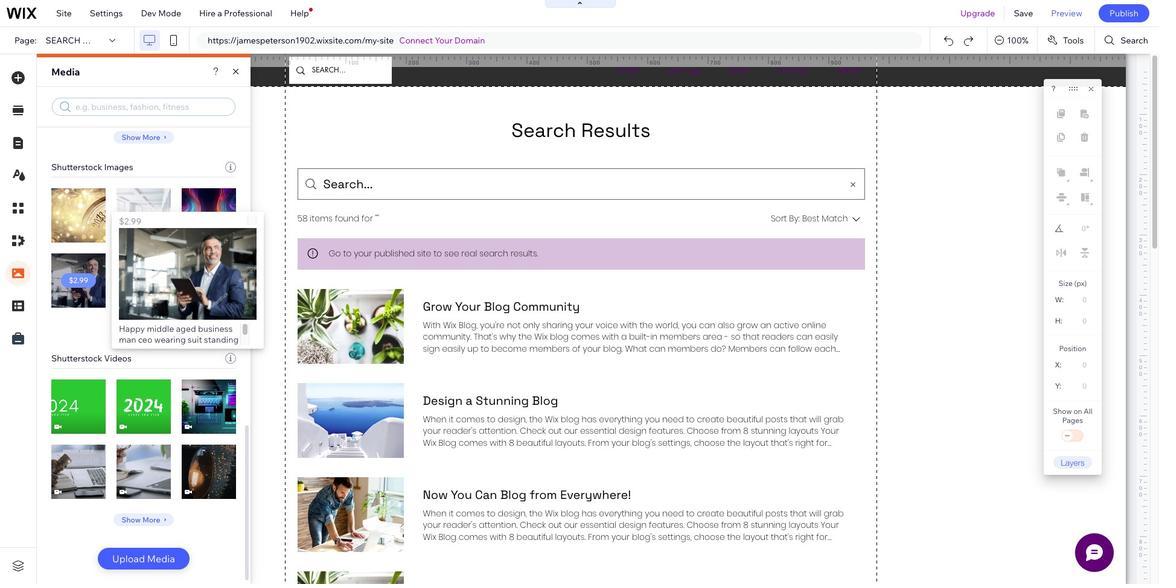Task type: vqa. For each thing, say whether or not it's contained in the screenshot.
the top on
yes



Task type: locate. For each thing, give the bounding box(es) containing it.
more up 'upload media'
[[142, 516, 160, 525]]

°
[[1087, 225, 1090, 233]]

show more button up 'upload media'
[[114, 514, 174, 527]]

0
[[288, 59, 291, 66]]

$
[[69, 211, 73, 220], [134, 211, 139, 220], [199, 211, 204, 220], [119, 216, 124, 227], [69, 276, 73, 285], [67, 402, 72, 411], [132, 402, 137, 411], [197, 402, 202, 411], [67, 467, 72, 477], [132, 467, 137, 477], [197, 467, 202, 477]]

1 vertical spatial more
[[142, 324, 160, 333]]

suit
[[188, 335, 202, 345]]

1 vertical spatial show more
[[122, 324, 160, 333]]

on left 'tech'
[[187, 389, 197, 400]]

show more up ceo
[[122, 324, 160, 333]]

all
[[1084, 407, 1093, 416]]

show more down e.g. business, fashion, fitness field
[[122, 133, 160, 142]]

show for third show more button from the bottom of the page
[[122, 133, 141, 142]]

shutterstock videos
[[51, 353, 132, 364]]

show down y:
[[1054, 407, 1073, 416]]

settings
[[90, 8, 123, 19]]

business
[[198, 324, 233, 335]]

show more button
[[114, 131, 174, 144], [114, 323, 174, 335], [114, 514, 174, 527]]

site
[[380, 35, 394, 46]]

aged
[[176, 324, 196, 335]]

2.99
[[73, 211, 88, 220], [139, 211, 153, 220], [204, 211, 219, 220], [124, 216, 141, 227], [73, 276, 88, 285]]

1 horizontal spatial media
[[147, 553, 175, 565]]

show
[[122, 133, 141, 142], [122, 324, 141, 333], [1054, 407, 1073, 416], [122, 516, 141, 525]]

$ 15.99
[[67, 402, 90, 411], [132, 402, 155, 411], [197, 402, 221, 411], [67, 467, 90, 477], [132, 467, 155, 477], [197, 467, 221, 477]]

thinking
[[119, 389, 151, 400]]

show more up 'upload media'
[[122, 516, 160, 525]]

15.99
[[72, 402, 90, 411], [137, 402, 155, 411], [202, 402, 221, 411], [72, 467, 90, 477], [137, 467, 155, 477], [202, 467, 221, 477]]

hire a professional
[[199, 8, 272, 19]]

switch
[[1061, 428, 1085, 445]]

w:
[[1056, 296, 1064, 304]]

digital
[[175, 345, 200, 356]]

e.g. business, fashion, fitness field
[[74, 101, 222, 113]]

shutterstock left videos
[[51, 353, 102, 364]]

upload media
[[112, 553, 175, 565]]

happy
[[119, 324, 145, 335]]

? button
[[1052, 85, 1056, 93]]

dev
[[141, 8, 156, 19]]

0 vertical spatial more
[[142, 133, 160, 142]]

2 vertical spatial more
[[142, 516, 160, 525]]

save button
[[1005, 0, 1043, 27]]

1 shutterstock from the top
[[51, 162, 102, 173]]

more for shutterstock videos
[[142, 516, 160, 525]]

1 vertical spatial show more button
[[114, 323, 174, 335]]

on left all
[[1074, 407, 1083, 416]]

upload
[[112, 553, 145, 565]]

smiling
[[119, 356, 149, 367]]

media down search
[[51, 66, 80, 78]]

media
[[51, 66, 80, 78], [147, 553, 175, 565]]

1 show more button from the top
[[114, 131, 174, 144]]

happy middle aged business man ceo wearing suit standing in office using digital tablet. smiling mature businessman professional executive manager looking away thinking working on tech device.
[[119, 324, 239, 411]]

shutterstock left images
[[51, 162, 102, 173]]

2 show more from the top
[[122, 324, 160, 333]]

2 more from the top
[[142, 324, 160, 333]]

hire
[[199, 8, 216, 19]]

show up man
[[122, 324, 141, 333]]

3 more from the top
[[142, 516, 160, 525]]

1 horizontal spatial on
[[1074, 407, 1083, 416]]

publish
[[1110, 8, 1139, 19]]

2 vertical spatial show more
[[122, 516, 160, 525]]

shutterstock
[[51, 162, 102, 173], [51, 353, 102, 364]]

show more button up office
[[114, 323, 174, 335]]

3 show more button from the top
[[114, 514, 174, 527]]

$ 2.99
[[69, 211, 88, 220], [134, 211, 153, 220], [199, 211, 219, 220], [119, 216, 141, 227], [69, 276, 88, 285]]

show up upload
[[122, 516, 141, 525]]

0 vertical spatial show more
[[122, 133, 160, 142]]

show inside show on all pages
[[1054, 407, 1073, 416]]

https://jamespeterson1902.wixsite.com/my-site connect your domain
[[208, 35, 485, 46]]

on
[[187, 389, 197, 400], [1074, 407, 1083, 416]]

?
[[1052, 85, 1056, 93]]

1 more from the top
[[142, 133, 160, 142]]

1 vertical spatial shutterstock
[[51, 353, 102, 364]]

0 vertical spatial media
[[51, 66, 80, 78]]

size (px)
[[1059, 279, 1087, 288]]

0 vertical spatial shutterstock
[[51, 162, 102, 173]]

more up ceo
[[142, 324, 160, 333]]

manager
[[119, 378, 154, 389]]

on inside happy middle aged business man ceo wearing suit standing in office using digital tablet. smiling mature businessman professional executive manager looking away thinking working on tech device.
[[187, 389, 197, 400]]

None text field
[[1070, 221, 1086, 237], [1069, 313, 1092, 329], [1068, 357, 1092, 373], [1070, 221, 1086, 237], [1069, 313, 1092, 329], [1068, 357, 1092, 373]]

on inside show on all pages
[[1074, 407, 1083, 416]]

show more
[[122, 133, 160, 142], [122, 324, 160, 333], [122, 516, 160, 525]]

0 vertical spatial on
[[187, 389, 197, 400]]

2 shutterstock from the top
[[51, 353, 102, 364]]

2 show more button from the top
[[114, 323, 174, 335]]

0 vertical spatial show more button
[[114, 131, 174, 144]]

show up images
[[122, 133, 141, 142]]

0 horizontal spatial on
[[187, 389, 197, 400]]

None text field
[[1069, 292, 1092, 308], [1068, 378, 1092, 394], [1069, 292, 1092, 308], [1068, 378, 1092, 394]]

more down e.g. business, fashion, fitness field
[[142, 133, 160, 142]]

show more for shutterstock images
[[122, 324, 160, 333]]

save
[[1014, 8, 1034, 19]]

2 vertical spatial show more button
[[114, 514, 174, 527]]

more
[[142, 133, 160, 142], [142, 324, 160, 333], [142, 516, 160, 525]]

show more button down e.g. business, fashion, fitness field
[[114, 131, 174, 144]]

100%
[[1008, 35, 1029, 46]]

shutterstock images
[[51, 162, 133, 173]]

3 show more from the top
[[122, 516, 160, 525]]

results
[[82, 35, 120, 46]]

media right upload
[[147, 553, 175, 565]]

600
[[650, 59, 661, 66]]

wearing
[[154, 335, 186, 345]]

1 vertical spatial on
[[1074, 407, 1083, 416]]



Task type: describe. For each thing, give the bounding box(es) containing it.
tools button
[[1038, 27, 1095, 54]]

500
[[590, 59, 601, 66]]

preview
[[1052, 8, 1083, 19]]

in
[[119, 345, 126, 356]]

help
[[290, 8, 309, 19]]

search
[[1121, 35, 1149, 46]]

900
[[831, 59, 842, 66]]

domain
[[455, 35, 485, 46]]

working
[[153, 389, 185, 400]]

200
[[409, 59, 419, 66]]

office
[[128, 345, 150, 356]]

middle
[[147, 324, 174, 335]]

pages
[[1063, 416, 1084, 425]]

videos
[[104, 353, 132, 364]]

shutterstock for shutterstock images
[[51, 162, 102, 173]]

search results
[[46, 35, 120, 46]]

professional
[[224, 8, 272, 19]]

site
[[56, 8, 72, 19]]

1 show more from the top
[[122, 133, 160, 142]]

0 horizontal spatial media
[[51, 66, 80, 78]]

away
[[187, 378, 207, 389]]

size
[[1059, 279, 1073, 288]]

publish button
[[1099, 4, 1150, 22]]

100% button
[[988, 27, 1038, 54]]

show more for shutterstock videos
[[122, 516, 160, 525]]

100
[[348, 59, 359, 66]]

executive
[[169, 367, 206, 378]]

x:
[[1056, 361, 1062, 370]]

layers button
[[1054, 457, 1093, 469]]

man
[[119, 335, 136, 345]]

h:
[[1056, 317, 1063, 326]]

dev mode
[[141, 8, 181, 19]]

show more button for images
[[114, 323, 174, 335]]

upgrade
[[961, 8, 996, 19]]

looking
[[156, 378, 185, 389]]

tech
[[199, 389, 216, 400]]

using
[[152, 345, 174, 356]]

device.
[[119, 400, 147, 411]]

mode
[[158, 8, 181, 19]]

https://jamespeterson1902.wixsite.com/my-
[[208, 35, 380, 46]]

a
[[218, 8, 222, 19]]

show for show more button corresponding to videos
[[122, 516, 141, 525]]

ceo
[[138, 335, 152, 345]]

(px)
[[1075, 279, 1087, 288]]

layers
[[1061, 458, 1085, 468]]

businessman
[[181, 356, 233, 367]]

tablet.
[[202, 345, 227, 356]]

preview button
[[1043, 0, 1092, 27]]

show for images's show more button
[[122, 324, 141, 333]]

search
[[46, 35, 80, 46]]

y:
[[1056, 382, 1062, 391]]

700
[[711, 59, 721, 66]]

shutterstock for shutterstock videos
[[51, 353, 102, 364]]

tools
[[1064, 35, 1084, 46]]

connect
[[399, 35, 433, 46]]

400
[[529, 59, 540, 66]]

standing
[[204, 335, 239, 345]]

show on all pages
[[1054, 407, 1093, 425]]

position
[[1060, 344, 1087, 353]]

more for shutterstock images
[[142, 324, 160, 333]]

images
[[104, 162, 133, 173]]

1 vertical spatial media
[[147, 553, 175, 565]]

300
[[469, 59, 480, 66]]

search button
[[1096, 27, 1160, 54]]

show more button for videos
[[114, 514, 174, 527]]

your
[[435, 35, 453, 46]]

mature
[[151, 356, 179, 367]]

professional
[[119, 367, 167, 378]]

800
[[771, 59, 782, 66]]



